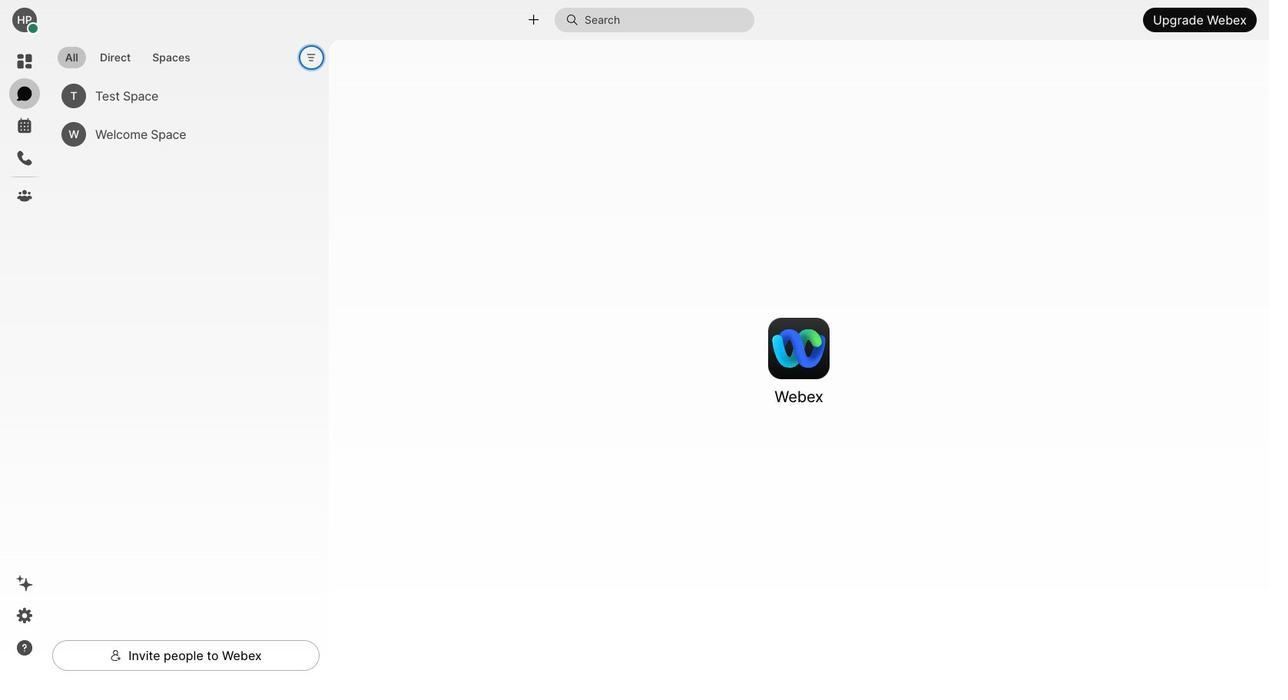 Task type: describe. For each thing, give the bounding box(es) containing it.
calls image
[[15, 149, 34, 168]]

filter by image
[[305, 52, 318, 64]]

settings image
[[15, 607, 34, 626]]

teams, has no new notifications image
[[15, 187, 34, 205]]



Task type: locate. For each thing, give the bounding box(es) containing it.
meetings image
[[15, 117, 34, 135]]

dashboard image
[[15, 52, 34, 71]]

2 horizontal spatial wrapper image
[[566, 14, 585, 26]]

messaging, has no new notifications image
[[15, 85, 34, 103]]

1 horizontal spatial wrapper image
[[110, 650, 122, 662]]

0 horizontal spatial wrapper image
[[28, 23, 39, 34]]

help image
[[15, 639, 34, 658]]

tab list
[[54, 38, 202, 73]]

wrapper image
[[566, 14, 585, 26], [28, 23, 39, 34], [110, 650, 122, 662]]

connect people image
[[526, 13, 541, 27]]

welcome space list item
[[55, 116, 307, 154]]

test space list item
[[55, 77, 307, 116]]

what's new image
[[15, 575, 34, 593]]

navigation
[[0, 40, 49, 678]]

webex tab list
[[9, 46, 40, 211]]



